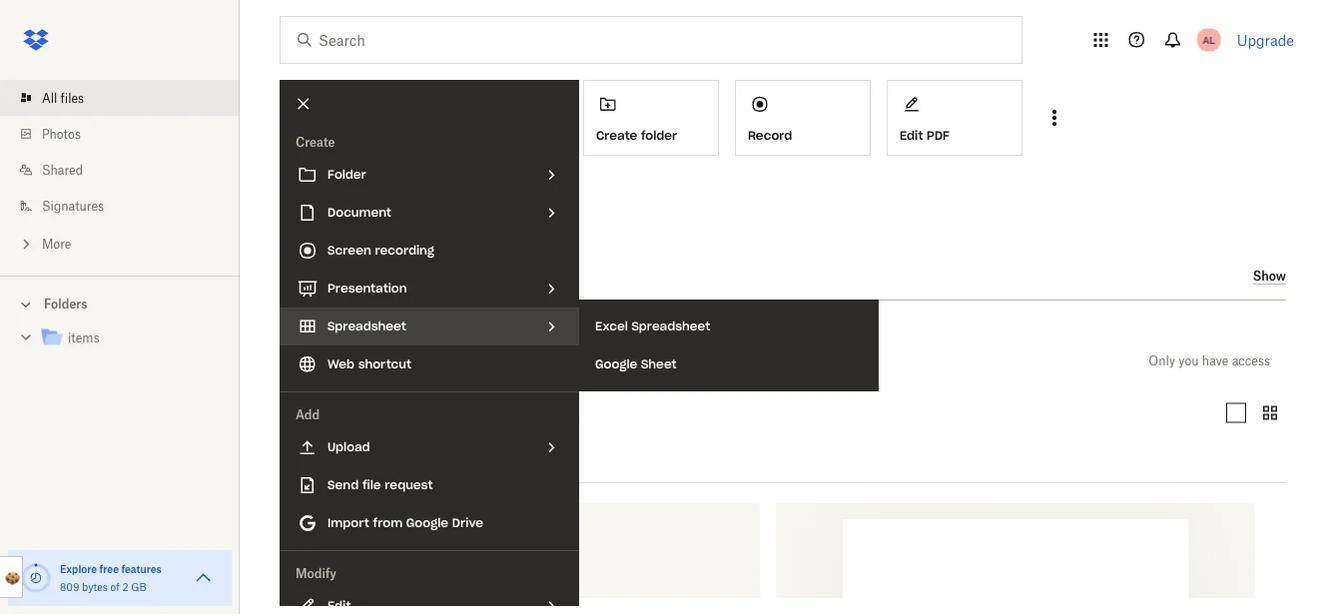 Task type: locate. For each thing, give the bounding box(es) containing it.
1 from from the top
[[373, 265, 412, 286]]

shared link
[[16, 152, 240, 188]]

1 horizontal spatial edit
[[900, 128, 923, 143]]

0 vertical spatial google
[[595, 357, 637, 372]]

create inside button
[[596, 128, 637, 143]]

edit inside "button"
[[900, 128, 923, 143]]

web shortcut
[[328, 357, 411, 372]]

recents button
[[280, 397, 357, 429]]

folder
[[328, 167, 366, 182]]

0 vertical spatial from
[[373, 265, 412, 286]]

dropbox image
[[16, 20, 56, 60]]

1 vertical spatial edit
[[328, 598, 351, 614]]

get
[[280, 183, 304, 200]]

suggested from your activity
[[280, 265, 521, 286]]

from inside menu item
[[373, 515, 403, 531]]

list containing all files
[[0, 68, 240, 276]]

spreadsheet up the sheet
[[632, 319, 710, 334]]

import from google drive menu item
[[280, 504, 579, 542]]

import
[[328, 515, 369, 531]]

create
[[596, 128, 637, 143], [296, 134, 335, 149]]

edit
[[900, 128, 923, 143], [328, 598, 351, 614]]

1 spreadsheet from the left
[[328, 319, 406, 334]]

close image
[[287, 87, 321, 121]]

document
[[328, 205, 391, 220]]

create left folder
[[596, 128, 637, 143]]

from down send file request
[[373, 515, 403, 531]]

2
[[122, 581, 128, 593]]

edit pdf
[[900, 128, 950, 143]]

explore free features 809 bytes of 2 gb
[[60, 563, 162, 593]]

web
[[328, 357, 354, 372]]

0 horizontal spatial google
[[406, 515, 449, 531]]

0 vertical spatial files
[[60, 90, 84, 105]]

create folder
[[596, 128, 677, 143]]

spreadsheet
[[328, 319, 406, 334], [632, 319, 710, 334]]

request
[[385, 477, 433, 493]]

access
[[1232, 353, 1270, 368]]

files up photos
[[60, 90, 84, 105]]

create for create
[[296, 134, 335, 149]]

folders
[[44, 297, 87, 312]]

all
[[42, 90, 57, 105], [280, 349, 301, 372]]

all files
[[42, 90, 84, 105], [280, 349, 345, 372]]

files up recents button
[[307, 349, 345, 372]]

0 vertical spatial all files
[[42, 90, 84, 105]]

from down screen recording
[[373, 265, 412, 286]]

presentation menu item
[[280, 270, 579, 308]]

more
[[42, 236, 71, 251]]

1 horizontal spatial all
[[280, 349, 301, 372]]

quota usage element
[[20, 562, 52, 594]]

your
[[417, 265, 455, 286]]

edit left 'pdf'
[[900, 128, 923, 143]]

name button
[[280, 451, 447, 475]]

google down send file request menu item
[[406, 515, 449, 531]]

0 horizontal spatial files
[[60, 90, 84, 105]]

all inside all files link
[[42, 90, 57, 105]]

folder
[[641, 128, 677, 143]]

edit inside "menu item"
[[328, 598, 351, 614]]

name
[[280, 455, 320, 472]]

shortcut
[[358, 357, 411, 372]]

1 horizontal spatial google
[[595, 357, 637, 372]]

files
[[60, 90, 84, 105], [307, 349, 345, 372]]

edit down modify
[[328, 598, 351, 614]]

menu
[[280, 80, 579, 614], [579, 300, 879, 392]]

0 horizontal spatial edit
[[328, 598, 351, 614]]

1 horizontal spatial create
[[596, 128, 637, 143]]

0 vertical spatial edit
[[900, 128, 923, 143]]

create inside menu
[[296, 134, 335, 149]]

all up photos
[[42, 90, 57, 105]]

1 horizontal spatial all files
[[280, 349, 345, 372]]

photos link
[[16, 116, 240, 152]]

files inside list item
[[60, 90, 84, 105]]

document menu item
[[280, 194, 579, 232]]

809
[[60, 581, 79, 593]]

1 vertical spatial files
[[307, 349, 345, 372]]

google
[[595, 357, 637, 372], [406, 515, 449, 531]]

signatures
[[42, 198, 104, 213]]

1 vertical spatial google
[[406, 515, 449, 531]]

1 vertical spatial from
[[373, 515, 403, 531]]

all files up photos
[[42, 90, 84, 105]]

0 horizontal spatial spreadsheet
[[328, 319, 406, 334]]

all left web on the bottom
[[280, 349, 301, 372]]

from
[[373, 265, 412, 286], [373, 515, 403, 531]]

web shortcut menu item
[[280, 346, 579, 384]]

record
[[748, 128, 792, 143]]

activity
[[460, 265, 521, 286]]

all files up recents button
[[280, 349, 345, 372]]

0 horizontal spatial all
[[42, 90, 57, 105]]

spreadsheet down presentation
[[328, 319, 406, 334]]

screen recording
[[328, 243, 434, 258]]

spreadsheet inside "menu item"
[[328, 319, 406, 334]]

2 from from the top
[[373, 515, 403, 531]]

0 horizontal spatial all files
[[42, 90, 84, 105]]

google down excel
[[595, 357, 637, 372]]

google inside menu item
[[406, 515, 449, 531]]

spreadsheet menu item
[[280, 308, 579, 346]]

folder menu item
[[280, 156, 579, 194]]

0 vertical spatial all
[[42, 90, 57, 105]]

list
[[0, 68, 240, 276]]

drive
[[452, 515, 483, 531]]

upgrade
[[1237, 31, 1294, 48]]

send file request menu item
[[280, 466, 579, 504]]

1 horizontal spatial spreadsheet
[[632, 319, 710, 334]]

create down close 'image' at left top
[[296, 134, 335, 149]]

0 horizontal spatial create
[[296, 134, 335, 149]]



Task type: describe. For each thing, give the bounding box(es) containing it.
edit for edit pdf
[[900, 128, 923, 143]]

more image
[[16, 234, 36, 254]]

add
[[296, 407, 320, 422]]

upload
[[328, 439, 370, 455]]

all files link
[[16, 80, 240, 116]]

get started with dropbox
[[280, 183, 448, 200]]

from for google
[[373, 515, 403, 531]]

only
[[1149, 353, 1176, 368]]

screen
[[328, 243, 371, 258]]

import from google drive
[[328, 515, 483, 531]]

all files inside list item
[[42, 90, 84, 105]]

send file request
[[328, 477, 433, 493]]

modify
[[296, 566, 336, 581]]

menu containing excel spreadsheet
[[579, 300, 879, 392]]

folders button
[[0, 289, 240, 318]]

with
[[359, 183, 388, 200]]

screen recording menu item
[[280, 232, 579, 270]]

create for create folder
[[596, 128, 637, 143]]

menu containing folder
[[280, 80, 579, 614]]

only you have access
[[1149, 353, 1270, 368]]

excel spreadsheet
[[595, 319, 710, 334]]

dropbox
[[392, 183, 448, 200]]

recents
[[296, 405, 341, 420]]

from for your
[[373, 265, 412, 286]]

record button
[[735, 80, 871, 156]]

sheet
[[641, 357, 677, 372]]

google sheet
[[595, 357, 677, 372]]

have
[[1202, 353, 1229, 368]]

send
[[328, 477, 359, 493]]

upgrade link
[[1237, 31, 1294, 48]]

2 spreadsheet from the left
[[632, 319, 710, 334]]

1 vertical spatial all files
[[280, 349, 345, 372]]

upload menu item
[[280, 428, 579, 466]]

explore
[[60, 563, 97, 575]]

you
[[1179, 353, 1199, 368]]

edit menu item
[[280, 587, 579, 614]]

1 horizontal spatial files
[[307, 349, 345, 372]]

pdf
[[927, 128, 950, 143]]

presentation
[[328, 281, 407, 296]]

photos
[[42, 126, 81, 141]]

items
[[68, 331, 100, 346]]

shared
[[42, 162, 83, 177]]

1 vertical spatial all
[[280, 349, 301, 372]]

edit for edit
[[328, 598, 351, 614]]

file, resume.pdf row
[[776, 503, 1255, 614]]

folder, items row
[[281, 503, 760, 614]]

recording
[[375, 243, 434, 258]]

suggested
[[280, 265, 367, 286]]

create folder button
[[583, 80, 719, 156]]

excel
[[595, 319, 628, 334]]

gb
[[131, 581, 147, 593]]

started
[[308, 183, 355, 200]]

signatures link
[[16, 188, 240, 224]]

of
[[110, 581, 120, 593]]

features
[[121, 563, 162, 575]]

bytes
[[82, 581, 108, 593]]

edit pdf button
[[887, 80, 1023, 156]]

file
[[362, 477, 381, 493]]

items link
[[40, 325, 224, 352]]

free
[[99, 563, 119, 575]]

all files list item
[[0, 80, 240, 116]]



Task type: vqa. For each thing, say whether or not it's contained in the screenshot.
the Folder "menu item"
yes



